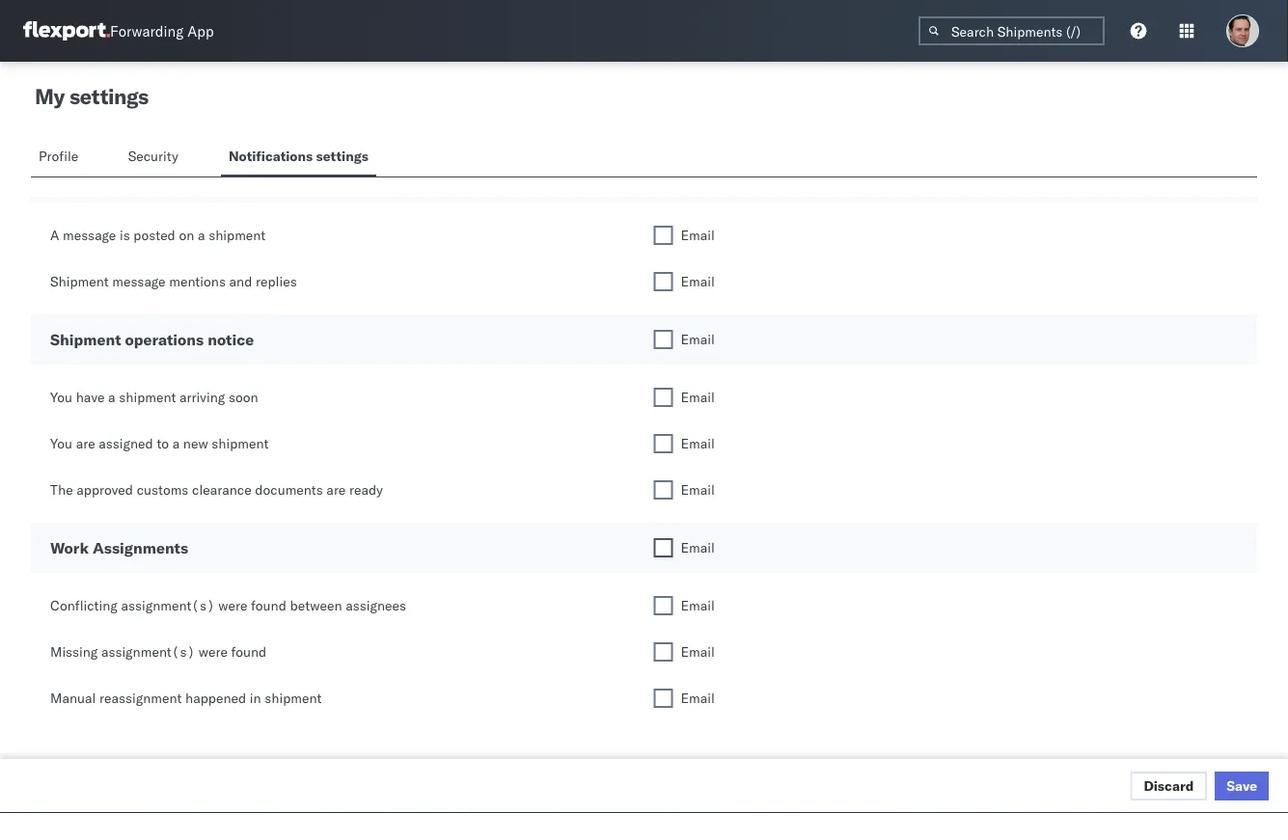 Task type: describe. For each thing, give the bounding box(es) containing it.
settings for my settings
[[69, 83, 148, 110]]

you have a shipment arriving soon
[[50, 389, 258, 406]]

you for you have a shipment arriving soon
[[50, 389, 72, 406]]

happened
[[185, 690, 246, 707]]

email for a message is posted on a shipment
[[681, 227, 715, 244]]

notifications
[[229, 148, 313, 165]]

assignment(s) for missing
[[101, 644, 195, 661]]

shipment right in
[[265, 690, 322, 707]]

soon
[[229, 389, 258, 406]]

conflicting
[[50, 597, 118, 614]]

work
[[50, 539, 89, 558]]

my settings
[[35, 83, 148, 110]]

email for conflicting assignment(s) were found between assignees
[[681, 597, 715, 614]]

shipment for shipment operations notice
[[50, 330, 121, 349]]

email for the approved customs clearance documents are ready
[[681, 482, 715, 498]]

1 horizontal spatial are
[[327, 482, 346, 498]]

work assignments
[[50, 539, 188, 558]]

email for work assignments
[[681, 539, 715, 556]]

to
[[157, 435, 169, 452]]

0 horizontal spatial a
[[108, 389, 115, 406]]

email for you have a shipment arriving soon
[[681, 389, 715, 406]]

the approved customs clearance documents are ready
[[50, 482, 383, 498]]

discard
[[1144, 778, 1194, 795]]

were for missing
[[199, 644, 228, 661]]

you are assigned to a new shipment
[[50, 435, 269, 452]]

2 horizontal spatial a
[[198, 227, 205, 244]]

flexport. image
[[23, 21, 110, 41]]

shipment for shipment message mentions and replies
[[50, 273, 109, 290]]

my
[[35, 83, 65, 110]]

missing assignment(s) were found
[[50, 644, 267, 661]]

conflicting assignment(s) were found between assignees
[[50, 597, 406, 614]]

missing
[[50, 644, 98, 661]]

discard button
[[1131, 772, 1208, 801]]

profile button
[[31, 139, 89, 177]]

email for manual reassignment happened in shipment
[[681, 690, 715, 707]]

message for shipment
[[112, 273, 166, 290]]

on
[[179, 227, 194, 244]]

found for conflicting assignment(s) were found between assignees
[[251, 597, 286, 614]]

ready
[[349, 482, 383, 498]]



Task type: vqa. For each thing, say whether or not it's contained in the screenshot.
'Conflicting'
yes



Task type: locate. For each thing, give the bounding box(es) containing it.
you
[[50, 389, 72, 406], [50, 435, 72, 452]]

shipment up you are assigned to a new shipment
[[119, 389, 176, 406]]

found left between
[[251, 597, 286, 614]]

were up happened
[[199, 644, 228, 661]]

are left assigned
[[76, 435, 95, 452]]

1 vertical spatial are
[[327, 482, 346, 498]]

replies
[[256, 273, 297, 290]]

1 shipment from the top
[[50, 273, 109, 290]]

notifications settings
[[229, 148, 368, 165]]

shipment up have
[[50, 330, 121, 349]]

notifications settings button
[[221, 139, 376, 177]]

2 email from the top
[[681, 273, 715, 290]]

posted
[[133, 227, 175, 244]]

forwarding app
[[110, 22, 214, 40]]

1 horizontal spatial settings
[[316, 148, 368, 165]]

8 email from the top
[[681, 597, 715, 614]]

is
[[120, 227, 130, 244]]

a right to
[[172, 435, 180, 452]]

0 vertical spatial found
[[251, 597, 286, 614]]

arriving
[[180, 389, 225, 406]]

1 vertical spatial message
[[112, 273, 166, 290]]

you left have
[[50, 389, 72, 406]]

2 you from the top
[[50, 435, 72, 452]]

were
[[218, 597, 248, 614], [199, 644, 228, 661]]

1 vertical spatial assignment(s)
[[101, 644, 195, 661]]

message right a
[[63, 227, 116, 244]]

assigned
[[99, 435, 153, 452]]

settings inside button
[[316, 148, 368, 165]]

1 vertical spatial found
[[231, 644, 267, 661]]

a
[[198, 227, 205, 244], [108, 389, 115, 406], [172, 435, 180, 452]]

1 vertical spatial shipment
[[50, 330, 121, 349]]

7 email from the top
[[681, 539, 715, 556]]

a message is posted on a shipment
[[50, 227, 266, 244]]

security
[[128, 148, 178, 165]]

0 horizontal spatial settings
[[69, 83, 148, 110]]

10 email from the top
[[681, 690, 715, 707]]

assignment(s)
[[121, 597, 215, 614], [101, 644, 195, 661]]

notice
[[208, 330, 254, 349]]

Search Shipments (/) text field
[[919, 16, 1105, 45]]

manual
[[50, 690, 96, 707]]

email for shipment message mentions and replies
[[681, 273, 715, 290]]

1 email from the top
[[681, 227, 715, 244]]

email for shipment operations notice
[[681, 331, 715, 348]]

found
[[251, 597, 286, 614], [231, 644, 267, 661]]

0 vertical spatial were
[[218, 597, 248, 614]]

manual reassignment happened in shipment
[[50, 690, 322, 707]]

assignment(s) up the missing assignment(s) were found
[[121, 597, 215, 614]]

app
[[187, 22, 214, 40]]

shipment right new
[[212, 435, 269, 452]]

0 vertical spatial you
[[50, 389, 72, 406]]

assignment(s) up "reassignment"
[[101, 644, 195, 661]]

1 vertical spatial were
[[199, 644, 228, 661]]

3 email from the top
[[681, 331, 715, 348]]

assignment(s) for conflicting
[[121, 597, 215, 614]]

customs
[[137, 482, 189, 498]]

1 you from the top
[[50, 389, 72, 406]]

shipment operations notice
[[50, 330, 254, 349]]

mentions
[[169, 273, 226, 290]]

None checkbox
[[654, 226, 673, 245], [654, 330, 673, 349], [654, 388, 673, 407], [654, 434, 673, 454], [654, 539, 673, 558], [654, 596, 673, 616], [654, 226, 673, 245], [654, 330, 673, 349], [654, 388, 673, 407], [654, 434, 673, 454], [654, 539, 673, 558], [654, 596, 673, 616]]

you for you are assigned to a new shipment
[[50, 435, 72, 452]]

operations
[[125, 330, 204, 349]]

email for missing assignment(s) were found
[[681, 644, 715, 661]]

assignments
[[93, 539, 188, 558]]

settings right notifications
[[316, 148, 368, 165]]

0 vertical spatial message
[[63, 227, 116, 244]]

9 email from the top
[[681, 644, 715, 661]]

are left ready
[[327, 482, 346, 498]]

message
[[63, 227, 116, 244], [112, 273, 166, 290]]

save button
[[1215, 772, 1269, 801]]

between
[[290, 597, 342, 614]]

have
[[76, 389, 105, 406]]

1 vertical spatial a
[[108, 389, 115, 406]]

security button
[[120, 139, 190, 177]]

1 vertical spatial settings
[[316, 148, 368, 165]]

were left between
[[218, 597, 248, 614]]

a
[[50, 227, 59, 244]]

None checkbox
[[654, 272, 673, 291], [654, 481, 673, 500], [654, 643, 673, 662], [654, 689, 673, 708], [654, 272, 673, 291], [654, 481, 673, 500], [654, 643, 673, 662], [654, 689, 673, 708]]

shipment message mentions and replies
[[50, 273, 297, 290]]

and
[[229, 273, 252, 290]]

in
[[250, 690, 261, 707]]

shipment down a
[[50, 273, 109, 290]]

found up in
[[231, 644, 267, 661]]

4 email from the top
[[681, 389, 715, 406]]

0 horizontal spatial are
[[76, 435, 95, 452]]

shipment
[[209, 227, 266, 244], [119, 389, 176, 406], [212, 435, 269, 452], [265, 690, 322, 707]]

5 email from the top
[[681, 435, 715, 452]]

found for missing assignment(s) were found
[[231, 644, 267, 661]]

message down is
[[112, 273, 166, 290]]

profile
[[39, 148, 78, 165]]

2 vertical spatial a
[[172, 435, 180, 452]]

shipment
[[50, 273, 109, 290], [50, 330, 121, 349]]

documents
[[255, 482, 323, 498]]

save
[[1227, 778, 1258, 795]]

6 email from the top
[[681, 482, 715, 498]]

0 vertical spatial settings
[[69, 83, 148, 110]]

were for conflicting
[[218, 597, 248, 614]]

0 vertical spatial are
[[76, 435, 95, 452]]

2 shipment from the top
[[50, 330, 121, 349]]

1 vertical spatial you
[[50, 435, 72, 452]]

reassignment
[[99, 690, 182, 707]]

0 vertical spatial a
[[198, 227, 205, 244]]

settings for notifications settings
[[316, 148, 368, 165]]

a right on
[[198, 227, 205, 244]]

are
[[76, 435, 95, 452], [327, 482, 346, 498]]

new
[[183, 435, 208, 452]]

approved
[[77, 482, 133, 498]]

a right have
[[108, 389, 115, 406]]

settings right my
[[69, 83, 148, 110]]

0 vertical spatial shipment
[[50, 273, 109, 290]]

shipment up the and
[[209, 227, 266, 244]]

the
[[50, 482, 73, 498]]

email
[[681, 227, 715, 244], [681, 273, 715, 290], [681, 331, 715, 348], [681, 389, 715, 406], [681, 435, 715, 452], [681, 482, 715, 498], [681, 539, 715, 556], [681, 597, 715, 614], [681, 644, 715, 661], [681, 690, 715, 707]]

forwarding app link
[[23, 21, 214, 41]]

0 vertical spatial assignment(s)
[[121, 597, 215, 614]]

message for a
[[63, 227, 116, 244]]

forwarding
[[110, 22, 184, 40]]

email for you are assigned to a new shipment
[[681, 435, 715, 452]]

clearance
[[192, 482, 252, 498]]

assignees
[[346, 597, 406, 614]]

1 horizontal spatial a
[[172, 435, 180, 452]]

you up the
[[50, 435, 72, 452]]

settings
[[69, 83, 148, 110], [316, 148, 368, 165]]



